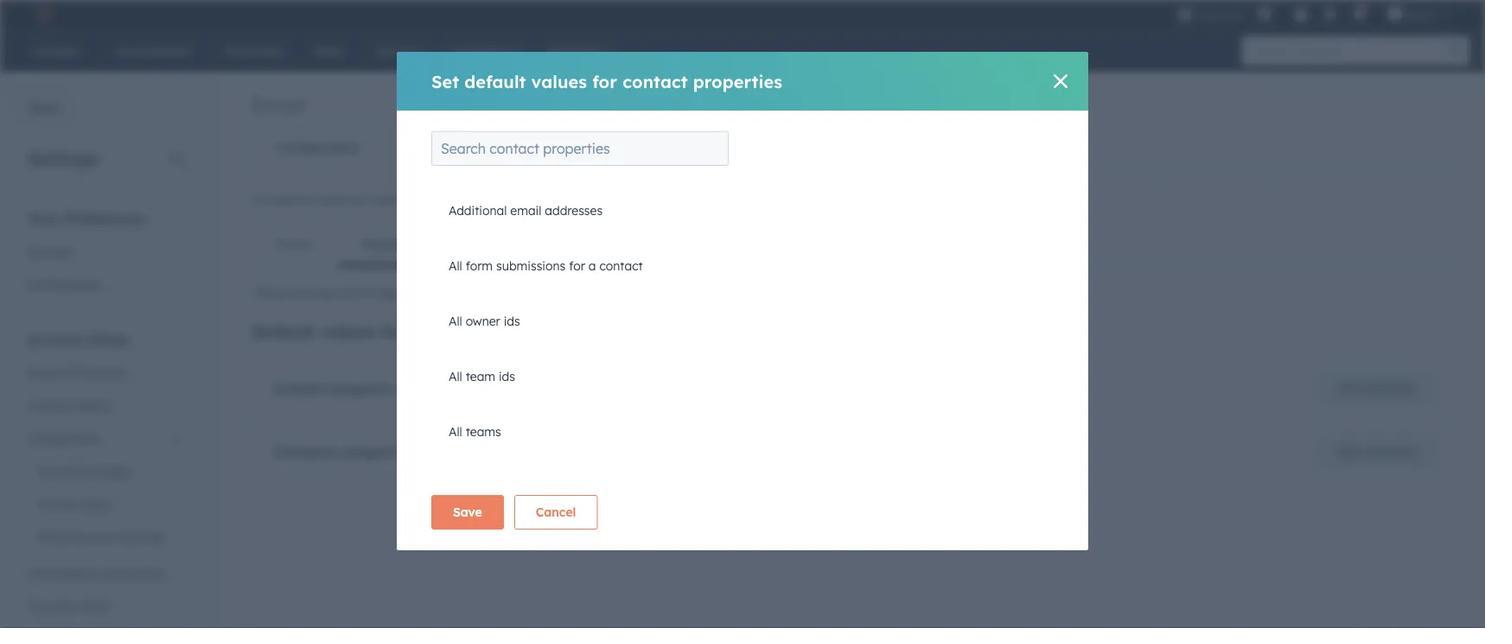 Task type: describe. For each thing, give the bounding box(es) containing it.
general
[[28, 244, 72, 259]]

search image
[[1449, 45, 1461, 57]]

notifications link
[[17, 268, 194, 301]]

personalization
[[465, 321, 600, 342]]

emails
[[507, 192, 544, 207]]

ids for all owner ids
[[504, 314, 520, 329]]

a
[[589, 259, 596, 274]]

types.
[[488, 285, 522, 300]]

customize
[[573, 192, 630, 207]]

notifications image
[[1351, 8, 1367, 23]]

Search HubSpot search field
[[1243, 36, 1454, 66]]

want
[[374, 192, 402, 207]]

settings
[[28, 147, 98, 169]]

tracking code
[[28, 599, 109, 614]]

back link
[[0, 92, 70, 126]]

set
[[431, 70, 459, 92]]

team
[[466, 369, 496, 384]]

tracking
[[28, 599, 76, 614]]

marketplace downloads
[[28, 566, 165, 581]]

set default values for contact properties
[[431, 70, 783, 92]]

account defaults
[[28, 365, 125, 380]]

1 vertical spatial contact
[[600, 259, 643, 274]]

back
[[29, 100, 59, 115]]

search button
[[1441, 36, 1470, 66]]

2 vertical spatial for
[[381, 321, 406, 342]]

account for account defaults
[[28, 365, 74, 380]]

subscriptions link
[[511, 127, 637, 169]]

company
[[273, 444, 340, 461]]

all for all teams
[[449, 425, 462, 440]]

connected apps link
[[17, 455, 194, 488]]

will
[[336, 285, 354, 300]]

teams
[[466, 425, 501, 440]]

double opt-in link
[[384, 127, 511, 169]]

account for account setup
[[28, 331, 84, 348]]

Search contact properties search field
[[431, 131, 729, 166]]

general link
[[17, 236, 194, 268]]

cancel
[[536, 505, 576, 520]]

bob builder image
[[1388, 6, 1403, 22]]

be
[[358, 285, 372, 300]]

these
[[252, 285, 285, 300]]

your preferences
[[28, 210, 145, 227]]

configuration link
[[252, 127, 384, 169]]

edit for contact property defaults
[[1339, 381, 1362, 396]]

subscription types
[[662, 140, 769, 155]]

connected apps
[[38, 464, 132, 479]]

connected
[[38, 464, 99, 479]]

edit defaults for company property defaults
[[1339, 444, 1415, 460]]

help image
[[1294, 8, 1309, 23]]

property for company
[[344, 444, 405, 461]]

private apps link
[[17, 488, 194, 521]]

edit defaults for contact property defaults
[[1339, 381, 1415, 396]]

set default values for contact properties dialog
[[397, 52, 1089, 551]]

all team ids
[[449, 369, 515, 384]]

properties
[[693, 70, 783, 92]]

private apps
[[38, 497, 111, 512]]

subscription types link
[[637, 127, 794, 169]]

email service provider link
[[17, 521, 194, 554]]

subscription
[[662, 140, 733, 155]]

downloads
[[102, 566, 165, 581]]

users
[[28, 398, 60, 413]]

footer link
[[252, 224, 337, 265]]

property for contact
[[332, 380, 393, 398]]

all for all form submissions for a contact
[[449, 259, 462, 274]]

account defaults link
[[17, 357, 194, 390]]

users & teams
[[28, 398, 112, 413]]

integrations
[[28, 431, 98, 446]]

teams
[[75, 398, 112, 413]]

menu containing apple
[[1176, 0, 1465, 28]]

these settings will be applied to all email types.
[[252, 285, 522, 300]]

navigation for email
[[252, 126, 892, 169]]

all for all team ids
[[449, 369, 462, 384]]

values inside dialog
[[531, 70, 587, 92]]

all form submissions for a contact
[[449, 259, 643, 274]]

marketplaces image
[[1257, 8, 1273, 23]]

help button
[[1287, 0, 1316, 28]]

submissions
[[496, 259, 566, 274]]

configuration
[[277, 140, 359, 155]]

notifications button
[[1345, 0, 1374, 28]]

to for applied
[[421, 285, 433, 300]]

double opt-in
[[409, 140, 487, 155]]

it
[[660, 192, 668, 207]]

display
[[420, 192, 461, 207]]

all
[[437, 285, 450, 300]]

how
[[633, 192, 657, 207]]

personalization
[[362, 237, 454, 252]]

default
[[252, 321, 315, 342]]

applied
[[375, 285, 418, 300]]

footer
[[276, 237, 313, 252]]

and
[[547, 192, 569, 207]]

contact
[[273, 380, 327, 398]]



Task type: locate. For each thing, give the bounding box(es) containing it.
2 edit defaults from the top
[[1339, 444, 1415, 460]]

to left all on the top of the page
[[421, 285, 433, 300]]

values right default
[[531, 70, 587, 92]]

to
[[405, 192, 417, 207], [421, 285, 433, 300]]

1 edit defaults from the top
[[1339, 381, 1415, 396]]

&
[[63, 398, 72, 413]]

2 account from the top
[[28, 365, 74, 380]]

2 edit defaults button from the top
[[1317, 435, 1436, 470]]

email down private
[[38, 530, 70, 545]]

types
[[737, 140, 769, 155]]

0 vertical spatial to
[[405, 192, 417, 207]]

you
[[349, 192, 370, 207]]

save button
[[431, 495, 504, 530]]

0 vertical spatial values
[[531, 70, 587, 92]]

navigation for choose the data you want to display in your emails and customize how it should look.
[[252, 224, 1458, 266]]

save
[[453, 505, 482, 520]]

for for contact
[[592, 70, 617, 92]]

all left team
[[449, 369, 462, 384]]

edit for company property defaults
[[1339, 444, 1362, 460]]

defaults
[[78, 365, 125, 380]]

the
[[297, 192, 316, 207]]

1 navigation from the top
[[252, 126, 892, 169]]

0 vertical spatial apps
[[103, 464, 132, 479]]

apple button
[[1377, 0, 1463, 28]]

1 vertical spatial in
[[464, 192, 475, 207]]

0 vertical spatial edit defaults
[[1339, 381, 1415, 396]]

ids right team
[[499, 369, 515, 384]]

email left and
[[510, 203, 542, 218]]

1 vertical spatial email
[[453, 285, 484, 300]]

choose the data you want to display in your emails and customize how it should look.
[[252, 192, 738, 207]]

0 vertical spatial in
[[476, 140, 487, 155]]

in left your
[[464, 192, 475, 207]]

email right all on the top of the page
[[453, 285, 484, 300]]

apple
[[1407, 6, 1437, 21]]

for down the applied
[[381, 321, 406, 342]]

apps down integrations button
[[103, 464, 132, 479]]

account setup element
[[17, 330, 194, 629]]

owner
[[466, 314, 500, 329]]

1 horizontal spatial email
[[252, 92, 306, 118]]

default values for email personalization
[[252, 321, 600, 342]]

1 account from the top
[[28, 331, 84, 348]]

0 vertical spatial navigation
[[252, 126, 892, 169]]

email service provider
[[38, 530, 166, 545]]

for left a
[[569, 259, 585, 274]]

1 vertical spatial apps
[[82, 497, 111, 512]]

email down all on the top of the page
[[412, 321, 460, 342]]

email up configuration at left
[[252, 92, 306, 118]]

apps
[[103, 464, 132, 479], [82, 497, 111, 512]]

email inside set default values for contact properties dialog
[[510, 203, 542, 218]]

0 vertical spatial edit defaults button
[[1317, 372, 1436, 406]]

email for email service provider
[[38, 530, 70, 545]]

should
[[671, 192, 708, 207]]

email inside the account setup element
[[38, 530, 70, 545]]

upgrade
[[1197, 8, 1243, 22]]

all for all owner ids
[[449, 314, 462, 329]]

provider
[[119, 530, 166, 545]]

additional
[[449, 203, 507, 218]]

edit defaults button for contact property defaults
[[1317, 372, 1436, 406]]

menu
[[1176, 0, 1465, 28]]

2 vertical spatial email
[[412, 321, 460, 342]]

ids right owner
[[504, 314, 520, 329]]

0 horizontal spatial email
[[38, 530, 70, 545]]

navigation containing configuration
[[252, 126, 892, 169]]

1 edit defaults button from the top
[[1317, 372, 1436, 406]]

hubspot link
[[21, 3, 65, 24]]

property down contact property defaults
[[344, 444, 405, 461]]

1 horizontal spatial values
[[531, 70, 587, 92]]

all
[[449, 259, 462, 274], [449, 314, 462, 329], [449, 369, 462, 384], [449, 425, 462, 440]]

3 all from the top
[[449, 369, 462, 384]]

close image
[[1054, 74, 1068, 88]]

0 vertical spatial property
[[332, 380, 393, 398]]

1 all from the top
[[449, 259, 462, 274]]

apps up service
[[82, 497, 111, 512]]

all left form
[[449, 259, 462, 274]]

settings
[[288, 285, 333, 300]]

property
[[332, 380, 393, 398], [344, 444, 405, 461]]

hubspot image
[[31, 3, 52, 24]]

setup
[[88, 331, 128, 348]]

1 edit from the top
[[1339, 381, 1362, 396]]

to for want
[[405, 192, 417, 207]]

marketplace downloads link
[[17, 557, 194, 590]]

1 vertical spatial navigation
[[252, 224, 1458, 266]]

edit
[[1339, 381, 1362, 396], [1339, 444, 1362, 460]]

to right want
[[405, 192, 417, 207]]

settings link
[[1319, 5, 1341, 23]]

2 all from the top
[[449, 314, 462, 329]]

for for a
[[569, 259, 585, 274]]

apps for connected apps
[[103, 464, 132, 479]]

email for email
[[252, 92, 306, 118]]

1 vertical spatial to
[[421, 285, 433, 300]]

all left the teams
[[449, 425, 462, 440]]

private
[[38, 497, 78, 512]]

1 vertical spatial edit
[[1339, 444, 1362, 460]]

property right 'contact'
[[332, 380, 393, 398]]

1 vertical spatial for
[[569, 259, 585, 274]]

defaults
[[397, 380, 453, 398], [1366, 381, 1415, 396], [409, 444, 465, 461], [1366, 444, 1415, 460]]

choose
[[252, 192, 294, 207]]

1 horizontal spatial to
[[421, 285, 433, 300]]

2 edit from the top
[[1339, 444, 1362, 460]]

look.
[[712, 192, 738, 207]]

ids
[[504, 314, 520, 329], [499, 369, 515, 384]]

edit defaults button for company property defaults
[[1317, 435, 1436, 470]]

code
[[79, 599, 109, 614]]

2 horizontal spatial for
[[592, 70, 617, 92]]

all owner ids
[[449, 314, 520, 329]]

4 all from the top
[[449, 425, 462, 440]]

account up users
[[28, 365, 74, 380]]

0 vertical spatial account
[[28, 331, 84, 348]]

edit defaults button
[[1317, 372, 1436, 406], [1317, 435, 1436, 470]]

account
[[28, 331, 84, 348], [28, 365, 74, 380]]

0 horizontal spatial in
[[464, 192, 475, 207]]

preferences
[[64, 210, 145, 227]]

email
[[510, 203, 542, 218], [453, 285, 484, 300], [412, 321, 460, 342]]

1 vertical spatial edit defaults
[[1339, 444, 1415, 460]]

form
[[466, 259, 493, 274]]

account inside 'link'
[[28, 365, 74, 380]]

navigation containing footer
[[252, 224, 1458, 266]]

0 vertical spatial contact
[[623, 70, 688, 92]]

double
[[409, 140, 449, 155]]

navigation
[[252, 126, 892, 169], [252, 224, 1458, 266]]

default
[[465, 70, 526, 92]]

addresses
[[545, 203, 603, 218]]

1 horizontal spatial for
[[569, 259, 585, 274]]

0 vertical spatial email
[[510, 203, 542, 218]]

service
[[73, 530, 115, 545]]

0 vertical spatial email
[[252, 92, 306, 118]]

1 vertical spatial email
[[38, 530, 70, 545]]

contact right a
[[600, 259, 643, 274]]

cancel button
[[514, 495, 598, 530]]

0 horizontal spatial for
[[381, 321, 406, 342]]

1 vertical spatial edit defaults button
[[1317, 435, 1436, 470]]

your
[[28, 210, 59, 227]]

settings image
[[1322, 7, 1338, 23]]

1 vertical spatial property
[[344, 444, 405, 461]]

edit defaults
[[1339, 381, 1415, 396], [1339, 444, 1415, 460]]

personalization link
[[337, 224, 478, 265]]

notifications
[[28, 277, 102, 292]]

apps for private apps
[[82, 497, 111, 512]]

contact property defaults
[[273, 380, 453, 398]]

marketplace
[[28, 566, 98, 581]]

your preferences element
[[17, 209, 194, 301]]

0 vertical spatial edit
[[1339, 381, 1362, 396]]

users & teams link
[[17, 390, 194, 422]]

1 vertical spatial ids
[[499, 369, 515, 384]]

integrations button
[[17, 422, 194, 455]]

all left owner
[[449, 314, 462, 329]]

1 vertical spatial values
[[320, 321, 376, 342]]

for up "search contact properties" search box in the left top of the page
[[592, 70, 617, 92]]

0 horizontal spatial to
[[405, 192, 417, 207]]

for
[[592, 70, 617, 92], [569, 259, 585, 274], [381, 321, 406, 342]]

account up account defaults on the left bottom
[[28, 331, 84, 348]]

company property defaults
[[273, 444, 465, 461]]

0 horizontal spatial values
[[320, 321, 376, 342]]

data
[[319, 192, 346, 207]]

0 vertical spatial ids
[[504, 314, 520, 329]]

1 horizontal spatial in
[[476, 140, 487, 155]]

tracking code link
[[17, 590, 194, 623]]

0 vertical spatial for
[[592, 70, 617, 92]]

contact up 'subscription' at left
[[623, 70, 688, 92]]

opt-
[[452, 140, 476, 155]]

ids for all team ids
[[499, 369, 515, 384]]

additional email addresses
[[449, 203, 603, 218]]

subscriptions
[[536, 140, 613, 155]]

values down the will
[[320, 321, 376, 342]]

2 navigation from the top
[[252, 224, 1458, 266]]

account setup
[[28, 331, 128, 348]]

1 vertical spatial account
[[28, 365, 74, 380]]

upgrade image
[[1178, 7, 1193, 23]]

all teams
[[449, 425, 501, 440]]

in up your
[[476, 140, 487, 155]]



Task type: vqa. For each thing, say whether or not it's contained in the screenshot.
SETUP
yes



